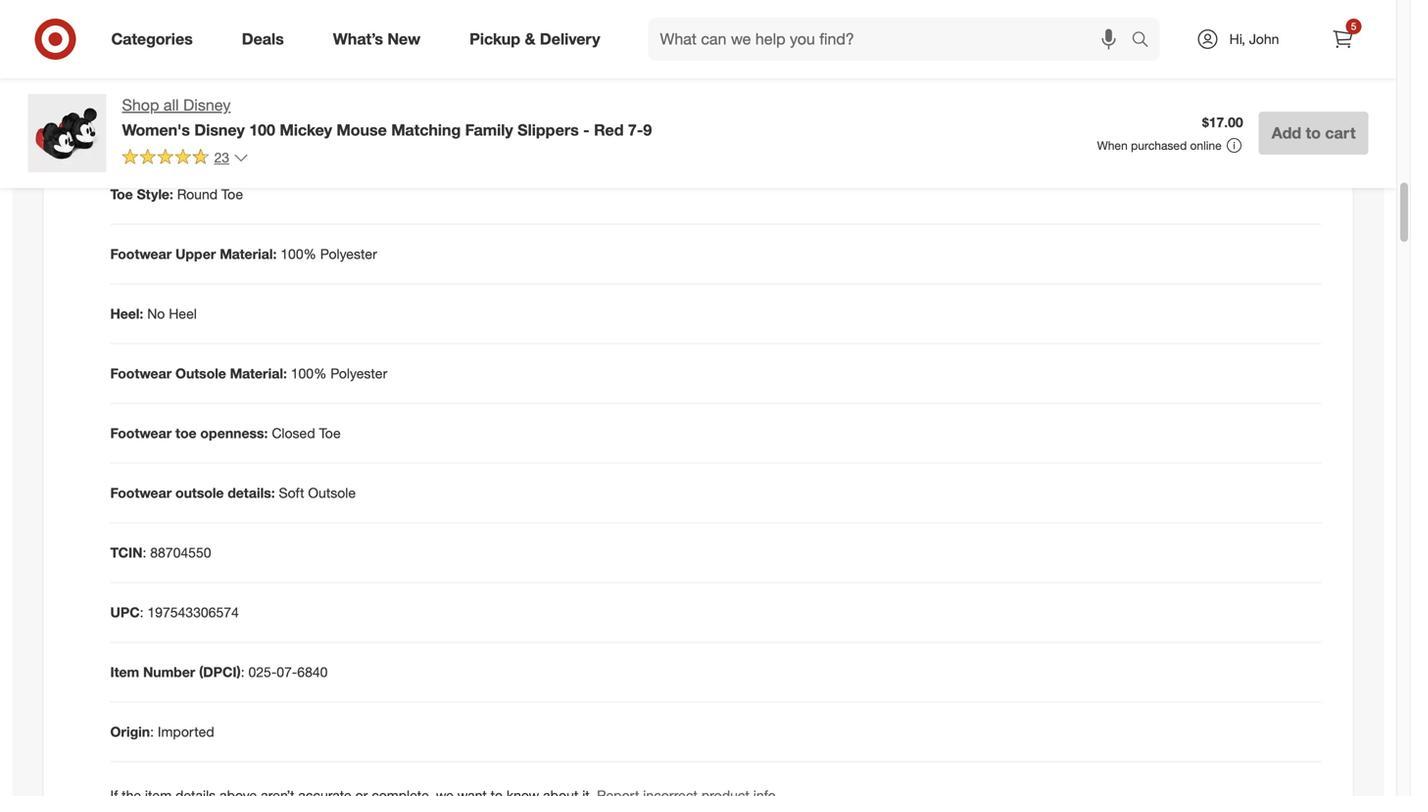 Task type: describe. For each thing, give the bounding box(es) containing it.
add to cart button
[[1259, 112, 1368, 155]]

footwear for footwear outsole material:
[[110, 365, 172, 382]]

deals link
[[225, 18, 308, 61]]

&
[[525, 29, 535, 49]]

197543306574
[[147, 604, 239, 621]]

1 horizontal spatial outsole
[[308, 485, 356, 502]]

search button
[[1123, 18, 1170, 65]]

footwear upper material: 100% polyester
[[110, 245, 377, 263]]

What can we help you find? suggestions appear below search field
[[648, 18, 1136, 61]]

polyester for footwear outsole material: 100% polyester
[[330, 365, 387, 382]]

material: for footwear outsole material:
[[230, 365, 287, 382]]

purchased
[[1131, 138, 1187, 153]]

mickey
[[280, 120, 332, 139]]

88704550
[[150, 544, 211, 561]]

$17.00
[[1202, 114, 1243, 131]]

upc : 197543306574
[[110, 604, 239, 621]]

025-
[[248, 664, 277, 681]]

closed
[[272, 425, 315, 442]]

: for imported
[[150, 724, 154, 741]]

new
[[387, 29, 421, 49]]

add to cart
[[1272, 123, 1356, 143]]

add
[[1272, 123, 1301, 143]]

1 horizontal spatial toe
[[221, 186, 243, 203]]

1 vertical spatial disney
[[194, 120, 245, 139]]

hi, john
[[1229, 30, 1279, 48]]

-
[[583, 120, 590, 139]]

matching
[[391, 120, 461, 139]]

online
[[1190, 138, 1222, 153]]

toe
[[175, 425, 197, 442]]

cleaning:
[[173, 66, 235, 83]]

footwear outsole material: 100% polyester
[[110, 365, 387, 382]]

footwear outsole details: soft outsole
[[110, 485, 356, 502]]

care
[[110, 66, 141, 83]]

footwear for footwear outsole details:
[[110, 485, 172, 502]]

100% for footwear outsole material:
[[291, 365, 327, 382]]

outsole
[[175, 485, 224, 502]]

material: for footwear lining material:
[[219, 126, 276, 143]]

07-
[[277, 664, 297, 681]]

what's
[[333, 29, 383, 49]]

imported
[[158, 724, 214, 741]]

image of women's disney 100 mickey mouse matching family slippers - red 7-9 image
[[28, 94, 106, 172]]

all
[[164, 96, 179, 115]]

slippers
[[518, 120, 579, 139]]

spot
[[239, 66, 268, 83]]

categories link
[[95, 18, 217, 61]]

style:
[[137, 186, 173, 203]]

deals
[[242, 29, 284, 49]]

footwear for footwear lining material:
[[110, 126, 172, 143]]

origin : imported
[[110, 724, 214, 741]]

item number (dpci) : 025-07-6840
[[110, 664, 328, 681]]

23 link
[[122, 148, 249, 170]]

heel:
[[110, 305, 143, 322]]

clean
[[323, 66, 359, 83]]

or
[[272, 66, 284, 83]]

red
[[594, 120, 624, 139]]

shop
[[122, 96, 159, 115]]

origin
[[110, 724, 150, 741]]

to
[[1306, 123, 1321, 143]]

john
[[1249, 30, 1279, 48]]

100% for footwear lining material:
[[280, 126, 316, 143]]



Task type: locate. For each thing, give the bounding box(es) containing it.
toe
[[110, 186, 133, 203], [221, 186, 243, 203], [319, 425, 341, 442]]

when purchased online
[[1097, 138, 1222, 153]]

disney
[[183, 96, 231, 115], [194, 120, 245, 139]]

(dpci)
[[199, 664, 241, 681]]

: for 88704550
[[143, 544, 146, 561]]

: left 025-
[[241, 664, 245, 681]]

: for 197543306574
[[140, 604, 144, 621]]

footwear lining material: 100% polyester
[[110, 126, 377, 143]]

0 horizontal spatial toe
[[110, 186, 133, 203]]

4 footwear from the top
[[110, 425, 172, 442]]

tcin
[[110, 544, 143, 561]]

7-
[[628, 120, 643, 139]]

100
[[249, 120, 275, 139]]

1 vertical spatial material:
[[220, 245, 277, 263]]

pickup & delivery link
[[453, 18, 625, 61]]

item
[[110, 664, 139, 681]]

0 horizontal spatial outsole
[[175, 365, 226, 382]]

toe left style:
[[110, 186, 133, 203]]

search
[[1123, 31, 1170, 51]]

100% for footwear upper material:
[[281, 245, 316, 263]]

footwear left toe
[[110, 425, 172, 442]]

number
[[143, 664, 195, 681]]

upc
[[110, 604, 140, 621]]

23
[[214, 149, 229, 166]]

wipe
[[288, 66, 319, 83]]

disney down the cleaning: on the top of page
[[183, 96, 231, 115]]

pickup
[[470, 29, 520, 49]]

footwear for footwear toe openness:
[[110, 425, 172, 442]]

1 vertical spatial outsole
[[308, 485, 356, 502]]

what's new link
[[316, 18, 445, 61]]

hi,
[[1229, 30, 1245, 48]]

polyester for footwear upper material: 100% polyester
[[320, 245, 377, 263]]

polyester for footwear lining material: 100% polyester
[[320, 126, 377, 143]]

:
[[143, 544, 146, 561], [140, 604, 144, 621], [241, 664, 245, 681], [150, 724, 154, 741]]

: left 197543306574 at the bottom of page
[[140, 604, 144, 621]]

upper
[[175, 245, 216, 263]]

0 vertical spatial 100%
[[280, 126, 316, 143]]

6840
[[297, 664, 328, 681]]

delivery
[[540, 29, 600, 49]]

outsole up toe
[[175, 365, 226, 382]]

material: right the upper
[[220, 245, 277, 263]]

2 vertical spatial 100%
[[291, 365, 327, 382]]

0 vertical spatial material:
[[219, 126, 276, 143]]

0 vertical spatial outsole
[[175, 365, 226, 382]]

5 footwear from the top
[[110, 485, 172, 502]]

footwear down "shop"
[[110, 126, 172, 143]]

5 link
[[1321, 18, 1365, 61]]

2 vertical spatial polyester
[[330, 365, 387, 382]]

3 footwear from the top
[[110, 365, 172, 382]]

shop all disney women's disney 100 mickey mouse matching family slippers - red 7-9
[[122, 96, 652, 139]]

outsole
[[175, 365, 226, 382], [308, 485, 356, 502]]

toe style: round toe
[[110, 186, 243, 203]]

details:
[[228, 485, 275, 502]]

1 vertical spatial polyester
[[320, 245, 377, 263]]

100%
[[280, 126, 316, 143], [281, 245, 316, 263], [291, 365, 327, 382]]

openness:
[[200, 425, 268, 442]]

no
[[147, 305, 165, 322]]

family
[[465, 120, 513, 139]]

2 horizontal spatial toe
[[319, 425, 341, 442]]

9
[[643, 120, 652, 139]]

and
[[145, 66, 170, 83]]

material: up 23 at the top of page
[[219, 126, 276, 143]]

toe right "round"
[[221, 186, 243, 203]]

heel: no heel
[[110, 305, 197, 322]]

cart
[[1325, 123, 1356, 143]]

polyester
[[320, 126, 377, 143], [320, 245, 377, 263], [330, 365, 387, 382]]

outsole right 'soft'
[[308, 485, 356, 502]]

footwear
[[110, 126, 172, 143], [110, 245, 172, 263], [110, 365, 172, 382], [110, 425, 172, 442], [110, 485, 172, 502]]

lining
[[175, 126, 215, 143]]

soft
[[279, 485, 304, 502]]

5
[[1351, 20, 1357, 32]]

women's
[[122, 120, 190, 139]]

disney up 23 at the top of page
[[194, 120, 245, 139]]

footwear left the upper
[[110, 245, 172, 263]]

0 vertical spatial disney
[[183, 96, 231, 115]]

1 vertical spatial 100%
[[281, 245, 316, 263]]

2 footwear from the top
[[110, 245, 172, 263]]

care and cleaning: spot or wipe clean
[[110, 66, 359, 83]]

1 footwear from the top
[[110, 126, 172, 143]]

material: for footwear upper material:
[[220, 245, 277, 263]]

heel
[[169, 305, 197, 322]]

pickup & delivery
[[470, 29, 600, 49]]

when
[[1097, 138, 1128, 153]]

2 vertical spatial material:
[[230, 365, 287, 382]]

footwear for footwear upper material:
[[110, 245, 172, 263]]

tcin : 88704550
[[110, 544, 211, 561]]

footwear toe openness: closed toe
[[110, 425, 341, 442]]

footwear down heel: no heel
[[110, 365, 172, 382]]

toe right closed
[[319, 425, 341, 442]]

0 vertical spatial polyester
[[320, 126, 377, 143]]

material: up openness:
[[230, 365, 287, 382]]

: left imported at left
[[150, 724, 154, 741]]

what's new
[[333, 29, 421, 49]]

categories
[[111, 29, 193, 49]]

mouse
[[337, 120, 387, 139]]

material:
[[219, 126, 276, 143], [220, 245, 277, 263], [230, 365, 287, 382]]

: left 88704550
[[143, 544, 146, 561]]

footwear left outsole
[[110, 485, 172, 502]]

round
[[177, 186, 218, 203]]



Task type: vqa. For each thing, say whether or not it's contained in the screenshot.
New
yes



